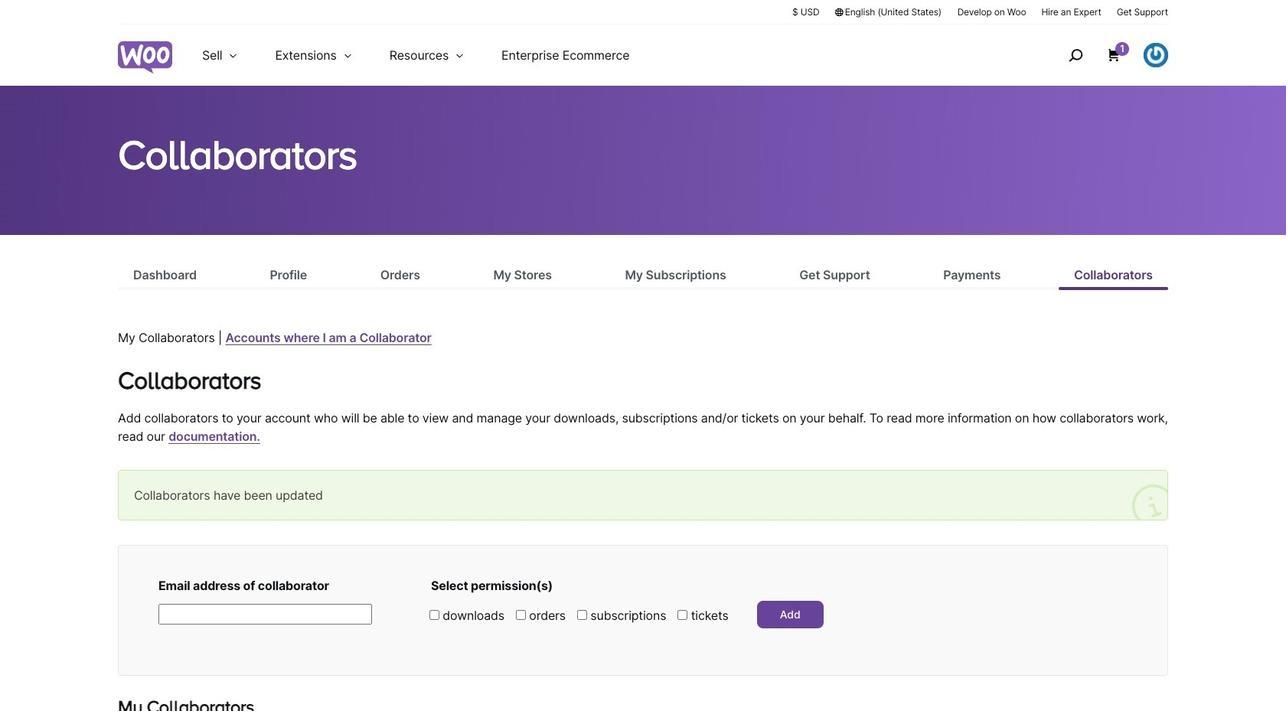 Task type: vqa. For each thing, say whether or not it's contained in the screenshot.
Free , Sensei , Storefront Themes , WooCommerce Themes
no



Task type: locate. For each thing, give the bounding box(es) containing it.
search image
[[1063, 43, 1088, 67]]

open account menu image
[[1144, 43, 1168, 67]]

None checkbox
[[429, 610, 439, 620], [577, 610, 587, 620], [678, 610, 688, 620], [429, 610, 439, 620], [577, 610, 587, 620], [678, 610, 688, 620]]

service navigation menu element
[[1036, 30, 1168, 80]]

None checkbox
[[516, 610, 526, 620]]



